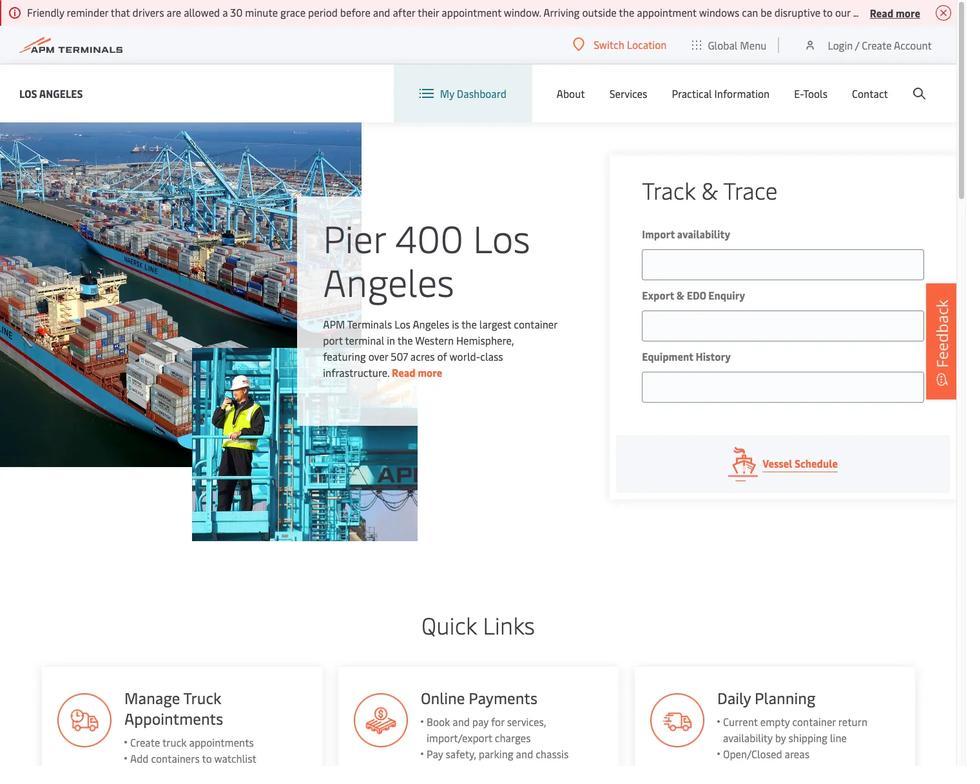 Task type: locate. For each thing, give the bounding box(es) containing it.
container inside the daily planning current empty container return availability by shipping line open/closed areas
[[793, 715, 836, 730]]

0 vertical spatial availability
[[678, 227, 731, 241]]

0 horizontal spatial read more
[[392, 365, 443, 380]]

2 vertical spatial los
[[395, 317, 411, 331]]

infrastructure.
[[323, 365, 390, 380]]

0 vertical spatial more
[[897, 5, 921, 20]]

0 horizontal spatial los
[[19, 86, 37, 100]]

more up account
[[897, 5, 921, 20]]

0 vertical spatial los
[[19, 86, 37, 100]]

los for pier 400 los angeles
[[473, 212, 531, 263]]

create up add on the bottom of the page
[[130, 736, 160, 750]]

vessel
[[763, 457, 793, 471]]

0 horizontal spatial the
[[398, 333, 413, 347]]

read more button
[[871, 5, 921, 21]]

create right /
[[863, 38, 892, 52]]

0 vertical spatial angeles
[[39, 86, 83, 100]]

container up shipping
[[793, 715, 836, 730]]

read inside button
[[871, 5, 894, 20]]

terminals
[[348, 317, 392, 331]]

& for edo
[[677, 288, 685, 303]]

2 vertical spatial angeles
[[413, 317, 450, 331]]

track
[[643, 174, 696, 206]]

of
[[438, 349, 448, 363]]

over
[[369, 349, 389, 363]]

orange club loyalty program - 56 image
[[651, 694, 705, 748]]

1 vertical spatial read more
[[392, 365, 443, 380]]

0 horizontal spatial read
[[392, 365, 416, 380]]

more
[[897, 5, 921, 20], [418, 365, 443, 380]]

angeles inside apm terminals los angeles is the largest container port terminal in the western hemisphere, featuring over 507 acres of world-class infrastructure.
[[413, 317, 450, 331]]

1 horizontal spatial read more
[[871, 5, 921, 20]]

more inside read more button
[[897, 5, 921, 20]]

1 vertical spatial container
[[793, 715, 836, 730]]

1 vertical spatial create
[[130, 736, 160, 750]]

los inside pier 400 los angeles
[[473, 212, 531, 263]]

chassis
[[536, 748, 569, 762]]

vessel schedule link
[[617, 435, 951, 493]]

availability down track & trace at the right top of page
[[678, 227, 731, 241]]

0 horizontal spatial &
[[677, 288, 685, 303]]

trace
[[724, 174, 778, 206]]

& left 'trace'
[[702, 174, 719, 206]]

the right is
[[462, 317, 477, 331]]

0 vertical spatial read more
[[871, 5, 921, 20]]

2 horizontal spatial los
[[473, 212, 531, 263]]

the
[[462, 317, 477, 331], [398, 333, 413, 347]]

1 horizontal spatial container
[[793, 715, 836, 730]]

los inside apm terminals los angeles is the largest container port terminal in the western hemisphere, featuring over 507 acres of world-class infrastructure.
[[395, 317, 411, 331]]

1 vertical spatial angeles
[[323, 256, 455, 307]]

read more up login / create account
[[871, 5, 921, 20]]

truck
[[183, 688, 221, 709]]

create
[[863, 38, 892, 52], [130, 736, 160, 750]]

in
[[387, 333, 395, 347]]

los for apm terminals los angeles is the largest container port terminal in the western hemisphere, featuring over 507 acres of world-class infrastructure.
[[395, 317, 411, 331]]

1 vertical spatial more
[[418, 365, 443, 380]]

read more
[[871, 5, 921, 20], [392, 365, 443, 380]]

los inside "link"
[[19, 86, 37, 100]]

read
[[871, 5, 894, 20], [392, 365, 416, 380]]

switch location
[[594, 37, 667, 52]]

0 horizontal spatial create
[[130, 736, 160, 750]]

create inside manage truck appointments create truck appointments add containers to watchlist
[[130, 736, 160, 750]]

1 horizontal spatial read
[[871, 5, 894, 20]]

1 vertical spatial los
[[473, 212, 531, 263]]

terminal
[[345, 333, 385, 347]]

1 vertical spatial the
[[398, 333, 413, 347]]

daily planning current empty container return availability by shipping line open/closed areas
[[718, 688, 868, 762]]

and
[[453, 715, 470, 730], [516, 748, 533, 762]]

availability up open/closed
[[724, 731, 773, 746]]

switch location button
[[574, 37, 667, 52]]

is
[[452, 317, 460, 331]]

read up login / create account
[[871, 5, 894, 20]]

safety,
[[446, 748, 476, 762]]

0 vertical spatial container
[[514, 317, 558, 331]]

export
[[643, 288, 675, 303]]

angeles inside pier 400 los angeles
[[323, 256, 455, 307]]

shipping
[[789, 731, 828, 746]]

parking
[[479, 748, 513, 762]]

1 horizontal spatial and
[[516, 748, 533, 762]]

1 horizontal spatial create
[[863, 38, 892, 52]]

switch
[[594, 37, 625, 52]]

507
[[391, 349, 408, 363]]

1 vertical spatial availability
[[724, 731, 773, 746]]

close alert image
[[937, 5, 952, 21]]

read down 507
[[392, 365, 416, 380]]

container right largest
[[514, 317, 558, 331]]

more for read more button
[[897, 5, 921, 20]]

angeles for pier
[[323, 256, 455, 307]]

0 vertical spatial create
[[863, 38, 892, 52]]

1 horizontal spatial more
[[897, 5, 921, 20]]

los
[[19, 86, 37, 100], [473, 212, 531, 263], [395, 317, 411, 331]]

1 horizontal spatial &
[[702, 174, 719, 206]]

read more down 'acres'
[[392, 365, 443, 380]]

equipment history
[[643, 350, 731, 364]]

0 vertical spatial and
[[453, 715, 470, 730]]

1 horizontal spatial the
[[462, 317, 477, 331]]

contact button
[[853, 65, 889, 123]]

more down 'acres'
[[418, 365, 443, 380]]

feedback
[[932, 300, 953, 368]]

read more for read more button
[[871, 5, 921, 20]]

containers
[[151, 752, 199, 766]]

empty
[[761, 715, 790, 730]]

feedback button
[[927, 283, 959, 400]]

the right in at left top
[[398, 333, 413, 347]]

los angeles pier 400 image
[[0, 123, 362, 468]]

0 vertical spatial &
[[702, 174, 719, 206]]

& left edo
[[677, 288, 685, 303]]

global
[[709, 38, 738, 52]]

acres
[[411, 349, 435, 363]]

0 horizontal spatial container
[[514, 317, 558, 331]]

angeles
[[39, 86, 83, 100], [323, 256, 455, 307], [413, 317, 450, 331]]

1 vertical spatial read
[[392, 365, 416, 380]]

port
[[323, 333, 343, 347]]

and up import/export
[[453, 715, 470, 730]]

&
[[702, 174, 719, 206], [677, 288, 685, 303]]

1 horizontal spatial los
[[395, 317, 411, 331]]

1 vertical spatial and
[[516, 748, 533, 762]]

services,
[[507, 715, 546, 730]]

information
[[715, 86, 770, 101]]

appointments
[[189, 736, 253, 750]]

manager truck appointments - 53 image
[[57, 694, 111, 748]]

e-
[[795, 86, 804, 101]]

availability
[[678, 227, 731, 241], [724, 731, 773, 746]]

watchlist
[[214, 752, 256, 766]]

0 horizontal spatial more
[[418, 365, 443, 380]]

areas
[[785, 748, 810, 762]]

container
[[514, 317, 558, 331], [793, 715, 836, 730]]

my
[[440, 86, 455, 101]]

and down charges
[[516, 748, 533, 762]]

angeles for apm
[[413, 317, 450, 331]]

0 vertical spatial read
[[871, 5, 894, 20]]

online payments book and pay for services, import/export charges pay safety, parking and chassis penalties
[[421, 688, 569, 767]]

400
[[395, 212, 464, 263]]

export & edo enquiry
[[643, 288, 746, 303]]

/
[[856, 38, 860, 52]]

global menu
[[709, 38, 767, 52]]

1 vertical spatial &
[[677, 288, 685, 303]]

angeles inside los angeles "link"
[[39, 86, 83, 100]]



Task type: describe. For each thing, give the bounding box(es) containing it.
history
[[696, 350, 731, 364]]

class
[[481, 349, 504, 363]]

quick
[[422, 610, 477, 641]]

dashboard
[[457, 86, 507, 101]]

charges
[[495, 731, 531, 746]]

tools
[[804, 86, 828, 101]]

enquiry
[[709, 288, 746, 303]]

by
[[776, 731, 786, 746]]

practical
[[672, 86, 713, 101]]

contact
[[853, 86, 889, 101]]

for
[[491, 715, 504, 730]]

about
[[557, 86, 586, 101]]

pier
[[323, 212, 386, 263]]

la secondary image
[[192, 348, 418, 542]]

login
[[829, 38, 854, 52]]

import
[[643, 227, 675, 241]]

return
[[839, 715, 868, 730]]

los angeles
[[19, 86, 83, 100]]

vessel schedule
[[763, 457, 839, 471]]

read for read more link
[[392, 365, 416, 380]]

manage truck appointments create truck appointments add containers to watchlist
[[124, 688, 256, 766]]

daily
[[718, 688, 751, 709]]

schedule
[[795, 457, 839, 471]]

equipment
[[643, 350, 694, 364]]

practical information
[[672, 86, 770, 101]]

featuring
[[323, 349, 366, 363]]

western
[[416, 333, 454, 347]]

availability inside the daily planning current empty container return availability by shipping line open/closed areas
[[724, 731, 773, 746]]

quick links
[[422, 610, 535, 641]]

& for trace
[[702, 174, 719, 206]]

account
[[895, 38, 933, 52]]

read more link
[[392, 365, 443, 380]]

truck
[[162, 736, 186, 750]]

e-tools
[[795, 86, 828, 101]]

more for read more link
[[418, 365, 443, 380]]

pay
[[427, 748, 443, 762]]

container inside apm terminals los angeles is the largest container port terminal in the western hemisphere, featuring over 507 acres of world-class infrastructure.
[[514, 317, 558, 331]]

services button
[[610, 65, 648, 123]]

import/export
[[427, 731, 492, 746]]

read more for read more link
[[392, 365, 443, 380]]

read for read more button
[[871, 5, 894, 20]]

pier 400 los angeles
[[323, 212, 531, 307]]

my dashboard button
[[420, 65, 507, 123]]

my dashboard
[[440, 86, 507, 101]]

current
[[724, 715, 758, 730]]

links
[[483, 610, 535, 641]]

book
[[427, 715, 450, 730]]

about button
[[557, 65, 586, 123]]

manage
[[124, 688, 180, 709]]

login / create account link
[[805, 26, 933, 64]]

global menu button
[[680, 25, 780, 64]]

to
[[202, 752, 211, 766]]

online
[[421, 688, 465, 709]]

line
[[831, 731, 847, 746]]

world-
[[450, 349, 481, 363]]

appointments
[[124, 709, 223, 730]]

track & trace
[[643, 174, 778, 206]]

create inside login / create account link
[[863, 38, 892, 52]]

edo
[[687, 288, 707, 303]]

hemisphere,
[[457, 333, 514, 347]]

payments
[[469, 688, 537, 709]]

0 horizontal spatial and
[[453, 715, 470, 730]]

apm terminals los angeles is the largest container port terminal in the western hemisphere, featuring over 507 acres of world-class infrastructure.
[[323, 317, 558, 380]]

planning
[[755, 688, 816, 709]]

pay
[[472, 715, 489, 730]]

login / create account
[[829, 38, 933, 52]]

tariffs - 131 image
[[354, 694, 408, 748]]

location
[[627, 37, 667, 52]]

add
[[130, 752, 148, 766]]

apm
[[323, 317, 345, 331]]

e-tools button
[[795, 65, 828, 123]]

los angeles link
[[19, 85, 83, 102]]

largest
[[480, 317, 512, 331]]

practical information button
[[672, 65, 770, 123]]

import availability
[[643, 227, 731, 241]]

penalties
[[427, 764, 469, 767]]

open/closed
[[724, 748, 783, 762]]

0 vertical spatial the
[[462, 317, 477, 331]]



Task type: vqa. For each thing, say whether or not it's contained in the screenshot.
Los associated with APM Terminals Los Angeles is the largest container port terminal in the Western Hemisphere, featuring over 507 acres of world-class infrastructure.
yes



